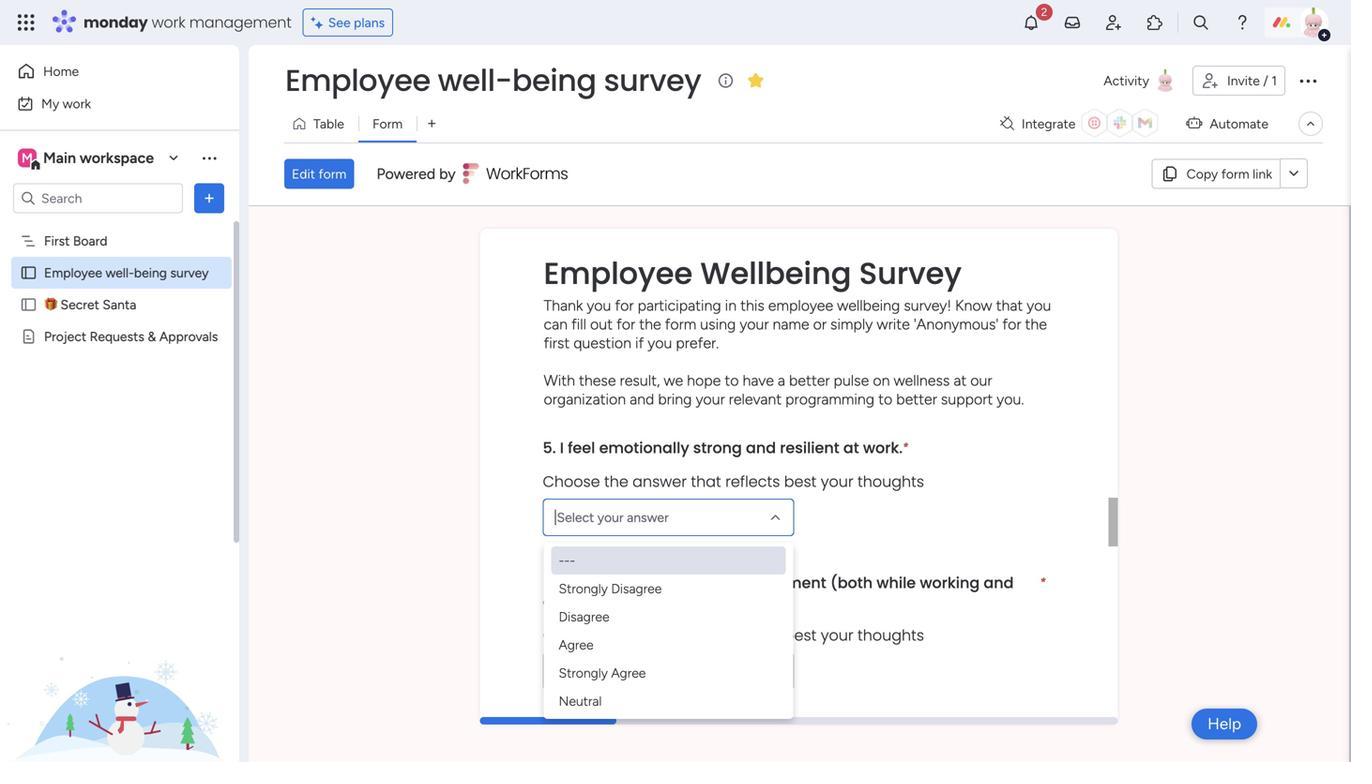 Task type: locate. For each thing, give the bounding box(es) containing it.
result,
[[620, 372, 660, 390]]

programming
[[786, 391, 875, 408]]

choose down i
[[543, 471, 600, 492]]

2 vertical spatial and
[[984, 573, 1014, 594]]

form inside button
[[319, 166, 347, 182]]

strongly up neutral
[[559, 666, 608, 682]]

better up programming
[[789, 372, 830, 390]]

and inside 6. i'm comfortable in my environment (both while working and offline).
[[984, 573, 1014, 594]]

0 vertical spatial work
[[152, 12, 185, 33]]

lottie animation element
[[0, 573, 239, 763]]

2 group from the top
[[543, 559, 1046, 713]]

0 vertical spatial answer
[[633, 471, 687, 492]]

0 vertical spatial public board image
[[20, 264, 38, 282]]

0 horizontal spatial employee
[[44, 265, 102, 281]]

1 choose from the top
[[543, 471, 600, 492]]

2 strongly from the top
[[559, 666, 608, 682]]

and down 'result,'
[[630, 391, 654, 408]]

work
[[152, 12, 185, 33], [63, 96, 91, 112]]

1 vertical spatial in
[[684, 573, 697, 594]]

agree up 'strongly agree'
[[559, 637, 594, 653]]

1 horizontal spatial being
[[512, 60, 596, 101]]

thank
[[544, 297, 583, 315]]

employee up 'out'
[[544, 253, 693, 294]]

link
[[1253, 166, 1272, 182]]

best down resilient
[[784, 471, 817, 492]]

thoughts for 5. i feel emotionally strong and resilient at work.
[[858, 471, 924, 492]]

employee
[[768, 297, 833, 315]]

1 horizontal spatial in
[[725, 297, 737, 315]]

at
[[954, 372, 967, 390], [844, 438, 859, 459]]

thoughts down work.
[[858, 471, 924, 492]]

invite / 1
[[1227, 73, 1277, 89]]

1 vertical spatial best
[[784, 625, 817, 646]]

your down (both
[[821, 625, 854, 646]]

hope
[[687, 372, 721, 390]]

option
[[0, 224, 239, 228]]

using
[[700, 316, 736, 333]]

see plans
[[328, 15, 385, 30]]

disagree right i'm
[[611, 581, 662, 597]]

1 choose the answer that reflects best your thoughts from the top
[[543, 471, 924, 492]]

1 thoughts from the top
[[858, 471, 924, 492]]

better
[[789, 372, 830, 390], [896, 391, 937, 408]]

in left my
[[684, 573, 697, 594]]

choose down offline).
[[543, 625, 600, 646]]

form for edit
[[319, 166, 347, 182]]

show board description image
[[714, 71, 737, 90]]

6.
[[543, 573, 556, 594]]

employee
[[285, 60, 430, 101], [544, 253, 693, 294], [44, 265, 102, 281]]

1 vertical spatial being
[[134, 265, 167, 281]]

your inside with these result, we hope to have a better pulse on wellness at our organization and bring your relevant programming to better support you.
[[696, 391, 725, 408]]

1 vertical spatial public board image
[[20, 296, 38, 314]]

0 horizontal spatial better
[[789, 372, 830, 390]]

* inside the 5. i feel emotionally strong and resilient at work. *
[[903, 440, 908, 454]]

well-
[[438, 60, 512, 101], [105, 265, 134, 281]]

that down my
[[691, 625, 721, 646]]

being inside list box
[[134, 265, 167, 281]]

workspace selection element
[[18, 147, 157, 171]]

copy
[[1187, 166, 1218, 182]]

strongly down the '---'
[[559, 581, 608, 597]]

your
[[740, 316, 769, 333], [696, 391, 725, 408], [821, 471, 854, 492], [598, 510, 624, 526], [821, 625, 854, 646]]

1 horizontal spatial at
[[954, 372, 967, 390]]

0 horizontal spatial *
[[903, 440, 908, 454]]

survey left show board description "icon"
[[604, 60, 701, 101]]

work for my
[[63, 96, 91, 112]]

you
[[587, 297, 611, 315], [1027, 297, 1051, 315], [648, 334, 672, 352]]

1 vertical spatial reflects
[[725, 625, 780, 646]]

form
[[372, 116, 403, 132]]

notifications image
[[1022, 13, 1041, 32]]

1 vertical spatial better
[[896, 391, 937, 408]]

at inside 'group'
[[844, 438, 859, 459]]

workforms logo image
[[463, 159, 569, 189]]

work right "my"
[[63, 96, 91, 112]]

reflects
[[725, 471, 780, 492], [725, 625, 780, 646]]

group containing 6. i'm comfortable in my environment (both while working and offline).
[[543, 559, 1046, 713]]

edit form
[[292, 166, 347, 182]]

apps image
[[1146, 13, 1165, 32]]

for right 'anonymous'
[[1003, 316, 1021, 333]]

form
[[1222, 166, 1250, 182], [319, 166, 347, 182], [665, 316, 697, 333]]

support
[[941, 391, 993, 408]]

1 vertical spatial and
[[746, 438, 776, 459]]

*
[[903, 440, 908, 454], [1040, 575, 1046, 589]]

5. i feel emotionally strong and resilient at work. *
[[543, 438, 908, 459]]

pulse
[[834, 372, 869, 390]]

2 choose from the top
[[543, 625, 600, 646]]

we
[[664, 372, 683, 390]]

survey up approvals
[[170, 265, 209, 281]]

reflects down 6. i'm comfortable in my environment (both while working and offline).
[[725, 625, 780, 646]]

&
[[148, 329, 156, 345]]

2 best from the top
[[784, 625, 817, 646]]

public board image
[[20, 264, 38, 282], [20, 296, 38, 314]]

form right edit
[[319, 166, 347, 182]]

that down strong
[[691, 471, 721, 492]]

work inside my work button
[[63, 96, 91, 112]]

1 horizontal spatial you
[[648, 334, 672, 352]]

1 best from the top
[[784, 471, 817, 492]]

edit form button
[[284, 159, 354, 189]]

2 horizontal spatial employee
[[544, 253, 693, 294]]

activity button
[[1096, 66, 1185, 96]]

inbox image
[[1063, 13, 1082, 32]]

1 horizontal spatial *
[[1040, 575, 1046, 589]]

1 vertical spatial to
[[878, 391, 893, 408]]

if
[[635, 334, 644, 352]]

you right if
[[648, 334, 672, 352]]

2 horizontal spatial form
[[1222, 166, 1250, 182]]

you up 'out'
[[587, 297, 611, 315]]

1 horizontal spatial form
[[665, 316, 697, 333]]

1 vertical spatial *
[[1040, 575, 1046, 589]]

have
[[743, 372, 774, 390]]

1 group from the top
[[543, 424, 1046, 720]]

form down participating
[[665, 316, 697, 333]]

out
[[590, 316, 613, 333]]

answer up comfortable
[[627, 510, 669, 526]]

management
[[189, 12, 292, 33]]

home
[[43, 63, 79, 79]]

0 vertical spatial best
[[784, 471, 817, 492]]

first
[[44, 233, 70, 249]]

employee down first board on the left of the page
[[44, 265, 102, 281]]

at left work.
[[844, 438, 859, 459]]

at up support
[[954, 372, 967, 390]]

list box containing first board
[[0, 221, 239, 606]]

Search in workspace field
[[39, 188, 157, 209]]

0 vertical spatial survey
[[604, 60, 701, 101]]

progress bar inside form form
[[480, 718, 617, 725]]

prefer.
[[676, 334, 719, 352]]

secret
[[60, 297, 99, 313]]

first board
[[44, 233, 108, 249]]

0 horizontal spatial in
[[684, 573, 697, 594]]

approvals
[[159, 329, 218, 345]]

0 vertical spatial thoughts
[[858, 471, 924, 492]]

your down resilient
[[821, 471, 854, 492]]

add view image
[[428, 117, 436, 131]]

reflects down the 5. i feel emotionally strong and resilient at work. *
[[725, 471, 780, 492]]

0 vertical spatial reflects
[[725, 471, 780, 492]]

2 choose the answer that reflects best your thoughts from the top
[[543, 625, 924, 646]]

and right strong
[[746, 438, 776, 459]]

1 horizontal spatial well-
[[438, 60, 512, 101]]

public board image for 🎁 secret santa
[[20, 296, 38, 314]]

in inside thank you for participating in this employee wellbeing survey! know that you can fill out for the form using your name or simply write 'anonymous' for the first question if you prefer.
[[725, 297, 737, 315]]

reflects for 6. i'm comfortable in my environment (both while working and offline).
[[725, 625, 780, 646]]

your right select
[[598, 510, 624, 526]]

strongly
[[559, 581, 608, 597], [559, 666, 608, 682]]

1 - from the left
[[559, 553, 564, 569]]

at inside with these result, we hope to have a better pulse on wellness at our organization and bring your relevant programming to better support you.
[[954, 372, 967, 390]]

monday
[[84, 12, 148, 33]]

0 vertical spatial choose
[[543, 471, 600, 492]]

0 horizontal spatial employee well-being survey
[[44, 265, 209, 281]]

work for monday
[[152, 12, 185, 33]]

form for copy
[[1222, 166, 1250, 182]]

0 horizontal spatial well-
[[105, 265, 134, 281]]

lottie animation image
[[0, 573, 239, 763]]

in inside 6. i'm comfortable in my environment (both while working and offline).
[[684, 573, 697, 594]]

1 vertical spatial that
[[691, 471, 721, 492]]

1 vertical spatial work
[[63, 96, 91, 112]]

copy form link
[[1187, 166, 1272, 182]]

0 horizontal spatial and
[[630, 391, 654, 408]]

0 horizontal spatial being
[[134, 265, 167, 281]]

answer down emotionally
[[633, 471, 687, 492]]

1 strongly from the top
[[559, 581, 608, 597]]

0 horizontal spatial disagree
[[559, 609, 610, 625]]

strongly for strongly disagree
[[559, 581, 608, 597]]

1 vertical spatial disagree
[[559, 609, 610, 625]]

answer for 6. i'm comfortable in my environment (both while working and offline).
[[633, 625, 687, 646]]

0 vertical spatial choose the answer that reflects best your thoughts
[[543, 471, 924, 492]]

best down 6. i'm comfortable in my environment (both while working and offline).
[[784, 625, 817, 646]]

form inside button
[[1222, 166, 1250, 182]]

0 vertical spatial well-
[[438, 60, 512, 101]]

in left this
[[725, 297, 737, 315]]

choose the answer that reflects best your thoughts for 5. i feel emotionally strong and resilient at work.
[[543, 471, 924, 492]]

2 reflects from the top
[[725, 625, 780, 646]]

2 image
[[1036, 1, 1053, 22]]

0 horizontal spatial work
[[63, 96, 91, 112]]

reflects for 5. i feel emotionally strong and resilient at work.
[[725, 471, 780, 492]]

progress bar
[[480, 718, 617, 725]]

employee well-being survey
[[285, 60, 701, 101], [44, 265, 209, 281]]

employee up table
[[285, 60, 430, 101]]

2 public board image from the top
[[20, 296, 38, 314]]

1 reflects from the top
[[725, 471, 780, 492]]

0 horizontal spatial you
[[587, 297, 611, 315]]

1 vertical spatial employee well-being survey
[[44, 265, 209, 281]]

0 vertical spatial *
[[903, 440, 908, 454]]

strongly for strongly agree
[[559, 666, 608, 682]]

for
[[615, 297, 634, 315], [617, 316, 635, 333], [1003, 316, 1021, 333]]

* right working
[[1040, 575, 1046, 589]]

this
[[740, 297, 765, 315]]

you right 'know'
[[1027, 297, 1051, 315]]

0 horizontal spatial form
[[319, 166, 347, 182]]

list box
[[0, 221, 239, 606]]

dapulse integrations image
[[1000, 117, 1014, 131]]

2 thoughts from the top
[[858, 625, 924, 646]]

and
[[630, 391, 654, 408], [746, 438, 776, 459], [984, 573, 1014, 594]]

feel
[[568, 438, 595, 459]]

choose the answer that reflects best your thoughts for 6. i'm comfortable in my environment (both while working and offline).
[[543, 625, 924, 646]]

0 vertical spatial agree
[[559, 637, 594, 653]]

2 vertical spatial answer
[[633, 625, 687, 646]]

1 horizontal spatial better
[[896, 391, 937, 408]]

and right working
[[984, 573, 1014, 594]]

employee well-being survey up santa
[[44, 265, 209, 281]]

1 vertical spatial at
[[844, 438, 859, 459]]

1 public board image from the top
[[20, 264, 38, 282]]

1 vertical spatial choose the answer that reflects best your thoughts
[[543, 625, 924, 646]]

1 vertical spatial choose
[[543, 625, 600, 646]]

to down on
[[878, 391, 893, 408]]

2 vertical spatial that
[[691, 625, 721, 646]]

0 horizontal spatial survey
[[170, 265, 209, 281]]

Employee well-being survey field
[[281, 60, 706, 101]]

work right monday
[[152, 12, 185, 33]]

that inside thank you for participating in this employee wellbeing survey! know that you can fill out for the form using your name or simply write 'anonymous' for the first question if you prefer.
[[996, 297, 1023, 315]]

1 vertical spatial agree
[[611, 666, 646, 682]]

employee well-being survey up the add view image
[[285, 60, 701, 101]]

1 vertical spatial well-
[[105, 265, 134, 281]]

can
[[544, 316, 568, 333]]

for up if
[[617, 316, 635, 333]]

to
[[725, 372, 739, 390], [878, 391, 893, 408]]

project requests & approvals
[[44, 329, 218, 345]]

* down wellness on the right of the page
[[903, 440, 908, 454]]

1 vertical spatial strongly
[[559, 666, 608, 682]]

1 vertical spatial survey
[[170, 265, 209, 281]]

1 horizontal spatial disagree
[[611, 581, 662, 597]]

for up question
[[615, 297, 634, 315]]

0 vertical spatial employee well-being survey
[[285, 60, 701, 101]]

disagree down i'm
[[559, 609, 610, 625]]

survey
[[859, 253, 962, 294]]

0 horizontal spatial to
[[725, 372, 739, 390]]

answer down comfortable
[[633, 625, 687, 646]]

thoughts
[[858, 471, 924, 492], [858, 625, 924, 646]]

strongly agree
[[559, 666, 646, 682]]

better down wellness on the right of the page
[[896, 391, 937, 408]]

your down hope
[[696, 391, 725, 408]]

0 vertical spatial better
[[789, 372, 830, 390]]

0 vertical spatial strongly
[[559, 581, 608, 597]]

requests
[[90, 329, 144, 345]]

1 horizontal spatial survey
[[604, 60, 701, 101]]

0 horizontal spatial at
[[844, 438, 859, 459]]

environment
[[730, 573, 826, 594]]

these
[[579, 372, 616, 390]]

your down this
[[740, 316, 769, 333]]

form form
[[249, 206, 1349, 763]]

select your answer
[[557, 510, 669, 526]]

thoughts down while
[[858, 625, 924, 646]]

that
[[996, 297, 1023, 315], [691, 471, 721, 492], [691, 625, 721, 646]]

being
[[512, 60, 596, 101], [134, 265, 167, 281]]

1 horizontal spatial and
[[746, 438, 776, 459]]

0 vertical spatial and
[[630, 391, 654, 408]]

agree down strongly disagree
[[611, 666, 646, 682]]

invite / 1 button
[[1193, 66, 1286, 96]]

choose the answer that reflects best your thoughts down my
[[543, 625, 924, 646]]

the up 'strongly agree'
[[604, 625, 629, 646]]

workspace image
[[18, 148, 37, 168]]

2 horizontal spatial and
[[984, 573, 1014, 594]]

autopilot image
[[1187, 111, 1202, 135]]

1 vertical spatial thoughts
[[858, 625, 924, 646]]

a
[[778, 372, 785, 390]]

form inside thank you for participating in this employee wellbeing survey! know that you can fill out for the form using your name or simply write 'anonymous' for the first question if you prefer.
[[665, 316, 697, 333]]

group
[[543, 424, 1046, 720], [543, 559, 1046, 713], [543, 713, 1046, 763]]

1 horizontal spatial to
[[878, 391, 893, 408]]

1 horizontal spatial work
[[152, 12, 185, 33]]

0 vertical spatial that
[[996, 297, 1023, 315]]

choose for 6. i'm comfortable in my environment (both while working and offline).
[[543, 625, 600, 646]]

that right 'know'
[[996, 297, 1023, 315]]

0 vertical spatial at
[[954, 372, 967, 390]]

choose the answer that reflects best your thoughts down the 5. i feel emotionally strong and resilient at work. *
[[543, 471, 924, 492]]

0 vertical spatial in
[[725, 297, 737, 315]]

with
[[544, 372, 575, 390]]

agree
[[559, 637, 594, 653], [611, 666, 646, 682]]

to left have
[[725, 372, 739, 390]]

form left link in the top right of the page
[[1222, 166, 1250, 182]]



Task type: vqa. For each thing, say whether or not it's contained in the screenshot.
DISAGREE
yes



Task type: describe. For each thing, give the bounding box(es) containing it.
table button
[[284, 109, 358, 139]]

home button
[[11, 56, 202, 86]]

your inside thank you for participating in this employee wellbeing survey! know that you can fill out for the form using your name or simply write 'anonymous' for the first question if you prefer.
[[740, 316, 769, 333]]

0 vertical spatial being
[[512, 60, 596, 101]]

know
[[955, 297, 993, 315]]

choose for 5. i feel emotionally strong and resilient at work.
[[543, 471, 600, 492]]

m
[[22, 150, 33, 166]]

wellbeing
[[701, 253, 852, 294]]

thank you for participating in this employee wellbeing survey! know that you can fill out for the form using your name or simply write 'anonymous' for the first question if you prefer.
[[544, 297, 1051, 352]]

wellness
[[894, 372, 950, 390]]

the up select your answer
[[604, 471, 629, 492]]

see plans button
[[303, 8, 393, 37]]

by
[[439, 165, 456, 183]]

first
[[544, 334, 570, 352]]

employee wellbeing survey
[[544, 253, 962, 294]]

that for 6. i'm comfortable in my environment (both while working and offline).
[[691, 625, 721, 646]]

activity
[[1104, 73, 1149, 89]]

employee inside form form
[[544, 253, 693, 294]]

0 horizontal spatial agree
[[559, 637, 594, 653]]

public board image for employee well-being survey
[[20, 264, 38, 282]]

the right 'anonymous'
[[1025, 316, 1047, 333]]

organization
[[544, 391, 626, 408]]

3 - from the left
[[570, 553, 575, 569]]

help
[[1208, 715, 1242, 734]]

work.
[[863, 438, 903, 459]]

select product image
[[17, 13, 36, 32]]

relevant
[[729, 391, 782, 408]]

form button
[[358, 109, 417, 139]]

thoughts for 6. i'm comfortable in my environment (both while working and offline).
[[858, 625, 924, 646]]

question
[[574, 334, 632, 352]]

wellbeing
[[837, 297, 900, 315]]

main workspace
[[43, 149, 154, 167]]

workspace
[[80, 149, 154, 167]]

see
[[328, 15, 351, 30]]

the up if
[[639, 316, 661, 333]]

i'm
[[560, 573, 582, 594]]

write
[[877, 316, 910, 333]]

invite
[[1227, 73, 1260, 89]]

6. i'm comfortable in my environment (both while working and offline).
[[543, 573, 1018, 613]]

ruby anderson image
[[1299, 8, 1329, 38]]

select
[[557, 510, 594, 526]]

options image
[[1297, 69, 1319, 92]]

1
[[1272, 73, 1277, 89]]

1 horizontal spatial employee
[[285, 60, 430, 101]]

invite members image
[[1105, 13, 1123, 32]]

remove from favorites image
[[746, 71, 765, 90]]

powered
[[377, 165, 436, 183]]

resilient
[[780, 438, 840, 459]]

3 group from the top
[[543, 713, 1046, 763]]

or
[[813, 316, 827, 333]]

help image
[[1233, 13, 1252, 32]]

i
[[560, 438, 564, 459]]

simply
[[831, 316, 873, 333]]

board
[[73, 233, 108, 249]]

strongly disagree
[[559, 581, 662, 597]]

fill
[[571, 316, 587, 333]]

workspace options image
[[200, 149, 219, 167]]

comfortable
[[586, 573, 680, 594]]

neutral
[[559, 694, 602, 710]]

group containing 5. i feel emotionally strong and resilient at work.
[[543, 424, 1046, 720]]

emotionally
[[599, 438, 689, 459]]

automate
[[1210, 116, 1269, 132]]

0 vertical spatial disagree
[[611, 581, 662, 597]]

1 horizontal spatial agree
[[611, 666, 646, 682]]

2 - from the left
[[564, 553, 570, 569]]

that for 5. i feel emotionally strong and resilient at work.
[[691, 471, 721, 492]]

you.
[[997, 391, 1024, 408]]

best for 5. i feel emotionally strong and resilient at work.
[[784, 471, 817, 492]]

strong
[[693, 438, 742, 459]]

my
[[41, 96, 59, 112]]

(both
[[830, 573, 873, 594]]

table
[[313, 116, 344, 132]]

my
[[701, 573, 726, 594]]

collapse board header image
[[1303, 116, 1318, 131]]

working
[[920, 573, 980, 594]]

project
[[44, 329, 86, 345]]

integrate
[[1022, 116, 1076, 132]]

copy form link button
[[1152, 159, 1280, 189]]

answer for 5. i feel emotionally strong and resilient at work.
[[633, 471, 687, 492]]

survey!
[[904, 297, 952, 315]]

2 horizontal spatial you
[[1027, 297, 1051, 315]]

options image
[[200, 189, 219, 208]]

with these result, we hope to have a better pulse on wellness at our organization and bring your relevant programming to better support you.
[[544, 372, 1024, 408]]

monday work management
[[84, 12, 292, 33]]

/
[[1263, 73, 1268, 89]]

1 vertical spatial answer
[[627, 510, 669, 526]]

name
[[773, 316, 809, 333]]

offline).
[[543, 591, 600, 613]]

plans
[[354, 15, 385, 30]]

powered by
[[377, 165, 456, 183]]

main
[[43, 149, 76, 167]]

0 vertical spatial to
[[725, 372, 739, 390]]

5.
[[543, 438, 556, 459]]

best for 6. i'm comfortable in my environment (both while working and offline).
[[784, 625, 817, 646]]

1 horizontal spatial employee well-being survey
[[285, 60, 701, 101]]

search everything image
[[1192, 13, 1211, 32]]

well- inside list box
[[105, 265, 134, 281]]

and inside with these result, we hope to have a better pulse on wellness at our organization and bring your relevant programming to better support you.
[[630, 391, 654, 408]]

🎁
[[44, 297, 57, 313]]

---
[[559, 553, 575, 569]]

'anonymous'
[[914, 316, 999, 333]]

santa
[[103, 297, 136, 313]]

bring
[[658, 391, 692, 408]]

🎁 secret santa
[[44, 297, 136, 313]]

our
[[971, 372, 992, 390]]



